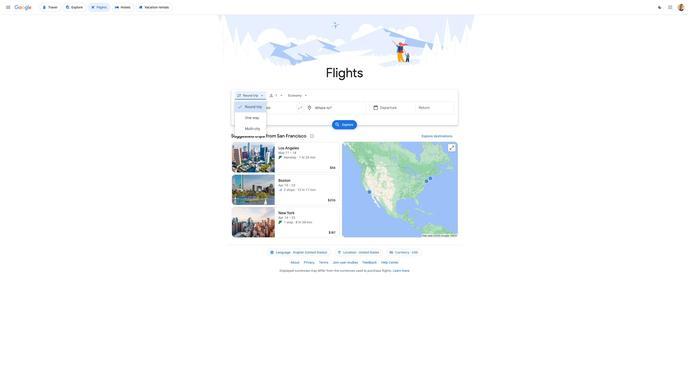 Task type: locate. For each thing, give the bounding box(es) containing it.
1 option from the top
[[235, 102, 266, 112]]

2 vertical spatial  image
[[294, 220, 295, 225]]

2 option from the top
[[235, 112, 266, 123]]

1 horizontal spatial  image
[[296, 188, 297, 192]]

 image right frontier image
[[294, 220, 295, 225]]

Flight search field
[[228, 90, 462, 136]]

187 US dollars text field
[[329, 231, 336, 235]]

 image
[[297, 155, 298, 160], [296, 188, 297, 192], [294, 220, 295, 225]]

Return text field
[[419, 102, 450, 114]]

None field
[[235, 91, 266, 100], [286, 91, 310, 100], [235, 91, 266, 100], [286, 91, 310, 100]]

main menu image
[[5, 5, 11, 10]]

Departure text field
[[380, 102, 412, 114]]

 image for 'frontier, spirit, and sun country airlines' image on the top left of page
[[296, 188, 297, 192]]

1 vertical spatial  image
[[296, 188, 297, 192]]

0 vertical spatial  image
[[297, 155, 298, 160]]

 image right frontier icon
[[297, 155, 298, 160]]

Where to?  text field
[[301, 102, 366, 114]]

option
[[235, 102, 266, 112], [235, 112, 266, 123], [235, 123, 266, 134]]

0 horizontal spatial  image
[[294, 220, 295, 225]]

 image right 'frontier, spirit, and sun country airlines' image on the top left of page
[[296, 188, 297, 192]]

frontier, spirit, and sun country airlines image
[[279, 188, 282, 192]]

Where from? text field
[[235, 102, 299, 114]]

2 horizontal spatial  image
[[297, 155, 298, 160]]



Task type: describe. For each thing, give the bounding box(es) containing it.
frontier image
[[279, 156, 282, 159]]

change appearance image
[[655, 2, 666, 13]]

suggested trips from san francisco region
[[231, 131, 458, 240]]

frontier image
[[279, 221, 282, 224]]

select your ticket type. list box
[[235, 100, 266, 136]]

206 US dollars text field
[[328, 198, 336, 202]]

 image for frontier icon
[[297, 155, 298, 160]]

56 US dollars text field
[[330, 166, 336, 170]]

3 option from the top
[[235, 123, 266, 134]]

 image for frontier image
[[294, 220, 295, 225]]



Task type: vqa. For each thing, say whether or not it's contained in the screenshot.
field
yes



